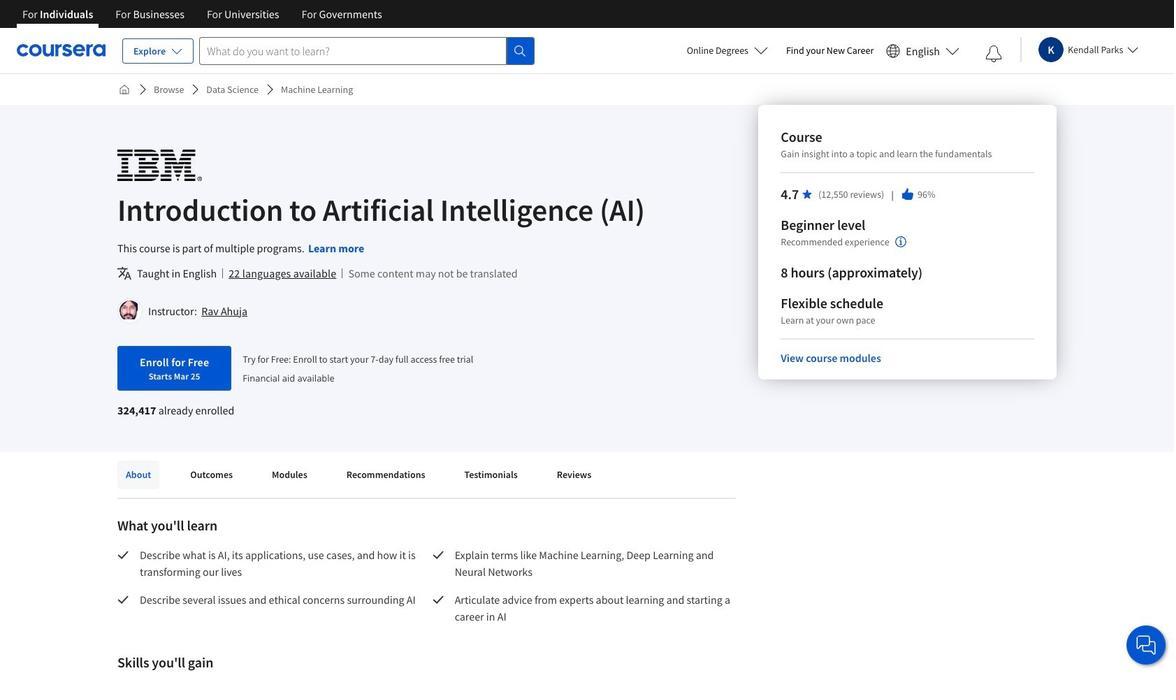 Task type: vqa. For each thing, say whether or not it's contained in the screenshot.
in to the left
no



Task type: describe. For each thing, give the bounding box(es) containing it.
information about difficulty level pre-requisites. image
[[896, 236, 907, 248]]

coursera image
[[17, 39, 106, 62]]

rav ahuja image
[[120, 301, 141, 322]]

banner navigation
[[11, 0, 393, 28]]

What do you want to learn? text field
[[199, 37, 507, 65]]



Task type: locate. For each thing, give the bounding box(es) containing it.
ibm image
[[117, 150, 202, 181]]

None search field
[[199, 37, 535, 65]]

home image
[[119, 84, 130, 95]]



